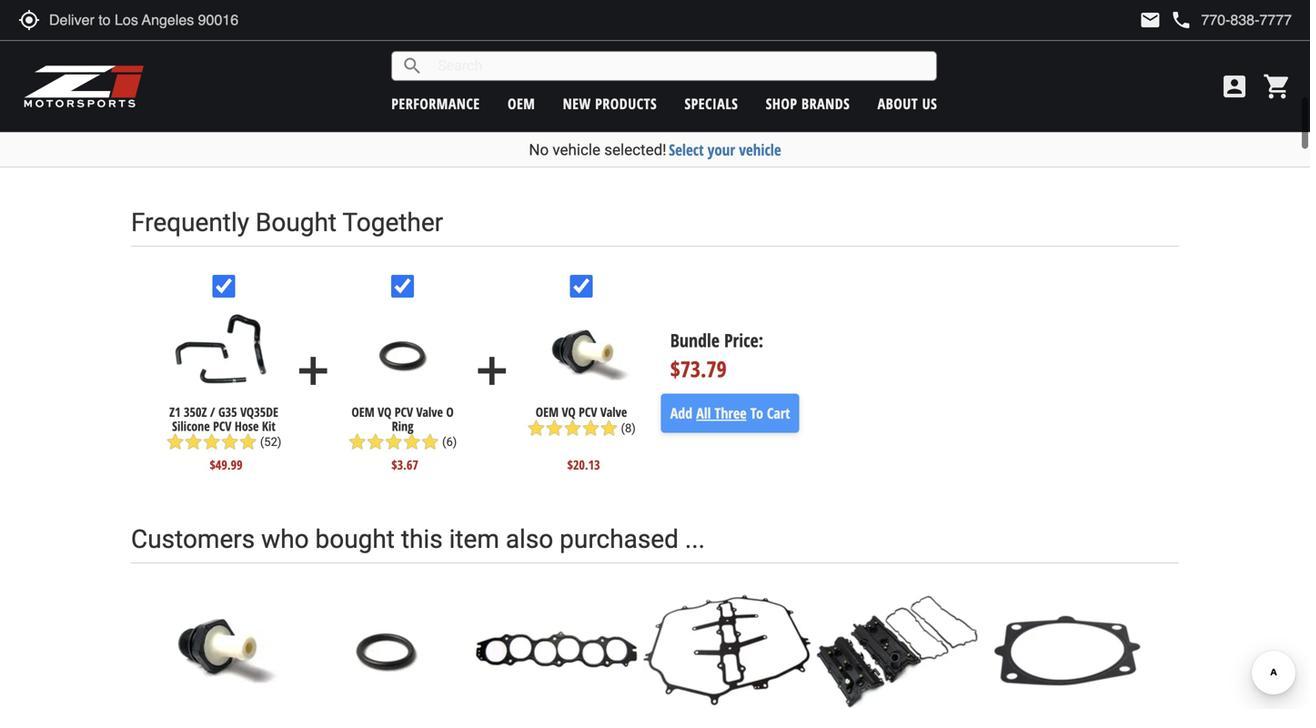 Task type: describe. For each thing, give the bounding box(es) containing it.
products.
[[788, 91, 841, 110]]

specials link
[[685, 94, 738, 113]]

custom-
[[619, 70, 665, 89]]

oem for oem vq pcv valve star star star star star (8)
[[536, 403, 559, 420]]

$49.99
[[210, 456, 243, 473]]

formed
[[665, 70, 707, 89]]

customers
[[131, 524, 255, 554]]

valve for star
[[416, 403, 443, 420]]

additional
[[686, 121, 737, 138]]

vq35de
[[240, 403, 278, 420]]

valve for (8)
[[601, 403, 627, 420]]

us
[[923, 94, 938, 113]]

shop brands
[[766, 94, 850, 113]]

for inside z1 offers a full line of custom-formed silicone hoses for your nissan and infiniti! click here to shop the complete line of z1 silicone products.
[[792, 70, 809, 89]]

1 vertical spatial for
[[647, 121, 662, 138]]

products
[[595, 94, 657, 113]]

infiniti!
[[908, 70, 951, 89]]

to shop
[[560, 91, 602, 110]]

pcv inside z1 350z / g35 vq35de silicone pcv hose kit star star star star star (52) $49.99
[[213, 417, 232, 434]]

hose
[[235, 417, 259, 434]]

here
[[528, 91, 556, 110]]

0 horizontal spatial your
[[708, 139, 736, 160]]

any
[[665, 121, 683, 138]]

performance
[[392, 94, 480, 113]]

this
[[514, 121, 534, 138]]

new products
[[563, 94, 657, 113]]

z1 350z / g35 vq35de silicone pcv hose kit star star star star star (52) $49.99
[[166, 403, 282, 473]]

no vehicle selected! select your vehicle
[[529, 139, 781, 160]]

to
[[751, 403, 764, 423]]

shop
[[766, 94, 798, 113]]

350z
[[184, 403, 207, 420]]

click
[[493, 91, 524, 110]]

phone
[[1171, 9, 1193, 31]]

Search search field
[[423, 52, 937, 80]]

about us
[[878, 94, 938, 113]]

this
[[401, 524, 443, 554]]

pcv for ring
[[395, 403, 413, 420]]

specials
[[685, 94, 738, 113]]

vq for ring
[[378, 403, 392, 420]]

$73.79
[[671, 354, 727, 383]]

the
[[606, 91, 625, 110]]

silicone inside z1 350z / g35 vq35de silicone pcv hose kit star star star star star (52) $49.99
[[172, 417, 210, 434]]

mail link
[[1140, 9, 1162, 31]]

silicone inside z1 offers a full line of custom-formed silicone hoses for your nissan and infiniti! click here to shop the complete line of z1 silicone products.
[[741, 91, 784, 110]]

about
[[878, 94, 918, 113]]

and
[[883, 70, 905, 89]]

a
[[546, 70, 553, 89]]

account_box
[[1221, 72, 1250, 101]]

bundle price: $73.79
[[671, 328, 764, 383]]

bought
[[315, 524, 395, 554]]

bundle
[[671, 328, 720, 353]]

0 horizontal spatial item
[[449, 524, 500, 554]]

all
[[697, 403, 711, 423]]

who
[[261, 524, 309, 554]]

not
[[590, 121, 607, 138]]

about us link
[[878, 94, 938, 113]]

offers
[[510, 70, 543, 89]]

account_box link
[[1216, 72, 1254, 101]]

click here link
[[493, 91, 556, 110]]

...
[[685, 524, 705, 554]]

search
[[402, 55, 423, 77]]

promotions
[[804, 121, 862, 138]]

frequently bought together
[[131, 207, 443, 237]]

full
[[557, 70, 576, 89]]

$3.67
[[392, 456, 419, 473]]

or
[[790, 121, 801, 138]]

/
[[210, 403, 215, 420]]

new
[[563, 94, 591, 113]]

price:
[[724, 328, 764, 353]]

0 horizontal spatial of
[[604, 70, 615, 89]]

1 horizontal spatial line
[[685, 91, 706, 110]]

*** this item does not qualify for any additional discounts or promotions ***
[[493, 121, 882, 138]]

g35
[[218, 403, 237, 420]]



Task type: locate. For each thing, give the bounding box(es) containing it.
oem vq pcv valve o ring star star star star star (6) $3.67
[[348, 403, 457, 473]]

your inside z1 offers a full line of custom-formed silicone hoses for your nissan and infiniti! click here to shop the complete line of z1 silicone products.
[[812, 70, 838, 89]]

1 vq from the left
[[378, 403, 392, 420]]

1 horizontal spatial vehicle
[[739, 139, 781, 160]]

z1 for z1 350z / g35 vq35de silicone pcv hose kit star star star star star (52) $49.99
[[169, 403, 181, 420]]

vehicle inside no vehicle selected! select your vehicle
[[553, 141, 601, 159]]

1 horizontal spatial for
[[792, 70, 809, 89]]

together
[[343, 207, 443, 237]]

$20.13
[[567, 456, 600, 473]]

oem for oem
[[508, 94, 535, 113]]

vq inside oem vq pcv valve o ring star star star star star (6) $3.67
[[378, 403, 392, 420]]

your down additional
[[708, 139, 736, 160]]

of down silicone
[[709, 91, 721, 110]]

0 vertical spatial for
[[792, 70, 809, 89]]

also
[[506, 524, 554, 554]]

0 horizontal spatial line
[[579, 70, 600, 89]]

0 horizontal spatial z1
[[169, 403, 181, 420]]

2 *** from the left
[[865, 121, 882, 138]]

silicone left / on the bottom of page
[[172, 417, 210, 434]]

pcv
[[395, 403, 413, 420], [579, 403, 597, 420], [213, 417, 232, 434]]

pcv left the hose
[[213, 417, 232, 434]]

line
[[579, 70, 600, 89], [685, 91, 706, 110]]

line up 'to shop'
[[579, 70, 600, 89]]

shopping_cart
[[1263, 72, 1292, 101]]

customers who bought this item also purchased ...
[[131, 524, 705, 554]]

1 vertical spatial item
[[449, 524, 500, 554]]

silicone
[[741, 91, 784, 110], [172, 417, 210, 434]]

for
[[792, 70, 809, 89], [647, 121, 662, 138]]

1 vertical spatial z1
[[725, 91, 738, 110]]

pcv up $20.13
[[579, 403, 597, 420]]

o
[[446, 403, 454, 420]]

oem inside oem vq pcv valve star star star star star (8)
[[536, 403, 559, 420]]

silicone down hoses
[[741, 91, 784, 110]]

brands
[[802, 94, 850, 113]]

your up products.
[[812, 70, 838, 89]]

0 horizontal spatial vq
[[378, 403, 392, 420]]

0 horizontal spatial ***
[[493, 121, 511, 138]]

2 add from the left
[[469, 348, 515, 394]]

z1 inside z1 350z / g35 vq35de silicone pcv hose kit star star star star star (52) $49.99
[[169, 403, 181, 420]]

add
[[291, 348, 336, 394], [469, 348, 515, 394]]

add
[[671, 403, 693, 423]]

vehicle
[[739, 139, 781, 160], [553, 141, 601, 159]]

1 horizontal spatial pcv
[[395, 403, 413, 420]]

vq up $20.13
[[562, 403, 576, 420]]

2 vertical spatial z1
[[169, 403, 181, 420]]

1 vertical spatial line
[[685, 91, 706, 110]]

line down 'formed'
[[685, 91, 706, 110]]

oem
[[508, 94, 535, 113], [352, 403, 375, 420], [536, 403, 559, 420]]

pcv inside oem vq pcv valve o ring star star star star star (6) $3.67
[[395, 403, 413, 420]]

1 horizontal spatial silicone
[[741, 91, 784, 110]]

z1 down silicone
[[725, 91, 738, 110]]

1 vertical spatial of
[[709, 91, 721, 110]]

0 vertical spatial silicone
[[741, 91, 784, 110]]

vq left ring
[[378, 403, 392, 420]]

valve inside oem vq pcv valve star star star star star (8)
[[601, 403, 627, 420]]

1 horizontal spatial add
[[469, 348, 515, 394]]

0 horizontal spatial add
[[291, 348, 336, 394]]

2 valve from the left
[[601, 403, 627, 420]]

2 horizontal spatial z1
[[725, 91, 738, 110]]

z1 motorsports logo image
[[23, 64, 145, 109]]

oem for oem vq pcv valve o ring star star star star star (6) $3.67
[[352, 403, 375, 420]]

1 valve from the left
[[416, 403, 443, 420]]

None checkbox
[[213, 275, 235, 298], [391, 275, 414, 298], [213, 275, 235, 298], [391, 275, 414, 298]]

pcv inside oem vq pcv valve star star star star star (8)
[[579, 403, 597, 420]]

(52)
[[260, 435, 282, 449]]

oem vq pcv valve star star star star star (8)
[[527, 403, 636, 437]]

new products link
[[563, 94, 657, 113]]

your
[[812, 70, 838, 89], [708, 139, 736, 160]]

z1
[[493, 70, 506, 89], [725, 91, 738, 110], [169, 403, 181, 420]]

shopping_cart link
[[1259, 72, 1292, 101]]

1 vertical spatial your
[[708, 139, 736, 160]]

1 add from the left
[[291, 348, 336, 394]]

item
[[537, 121, 560, 138], [449, 524, 500, 554]]

(6)
[[442, 435, 457, 449]]

z1 up click
[[493, 70, 506, 89]]

2 horizontal spatial pcv
[[579, 403, 597, 420]]

mail phone
[[1140, 9, 1193, 31]]

z1 offers a full line of custom-formed silicone hoses for your nissan and infiniti! click here to shop the complete line of z1 silicone products.
[[493, 70, 951, 110]]

mail
[[1140, 9, 1162, 31]]

silicone
[[710, 70, 753, 89]]

shop brands link
[[766, 94, 850, 113]]

1 horizontal spatial ***
[[865, 121, 882, 138]]

0 vertical spatial z1
[[493, 70, 506, 89]]

1 horizontal spatial of
[[709, 91, 721, 110]]

0 horizontal spatial for
[[647, 121, 662, 138]]

(8)
[[621, 421, 636, 435]]

star
[[527, 419, 545, 437], [545, 419, 564, 437], [564, 419, 582, 437], [582, 419, 600, 437], [600, 419, 618, 437], [166, 433, 184, 451], [184, 433, 203, 451], [203, 433, 221, 451], [221, 433, 239, 451], [239, 433, 257, 451], [348, 433, 367, 451], [367, 433, 385, 451], [385, 433, 403, 451], [403, 433, 421, 451], [421, 433, 439, 451]]

for up "shop brands" link
[[792, 70, 809, 89]]

selected!
[[605, 141, 667, 159]]

z1 left the 350z
[[169, 403, 181, 420]]

1 *** from the left
[[493, 121, 511, 138]]

purchased
[[560, 524, 679, 554]]

valve inside oem vq pcv valve o ring star star star star star (6) $3.67
[[416, 403, 443, 420]]

2 vq from the left
[[562, 403, 576, 420]]

0 horizontal spatial silicone
[[172, 417, 210, 434]]

None checkbox
[[570, 275, 593, 298]]

performance link
[[392, 94, 480, 113]]

select your vehicle link
[[669, 139, 781, 160]]

z1 for z1 offers a full line of custom-formed silicone hoses for your nissan and infiniti! click here to shop the complete line of z1 silicone products.
[[493, 70, 506, 89]]

my_location
[[18, 9, 40, 31]]

kit
[[262, 417, 276, 434]]

valve left o
[[416, 403, 443, 420]]

frequently
[[131, 207, 249, 237]]

0 horizontal spatial valve
[[416, 403, 443, 420]]

nissan
[[842, 70, 880, 89]]

0 vertical spatial your
[[812, 70, 838, 89]]

vq inside oem vq pcv valve star star star star star (8)
[[562, 403, 576, 420]]

pcv left o
[[395, 403, 413, 420]]

three
[[715, 403, 747, 423]]

*** left "this"
[[493, 121, 511, 138]]

0 horizontal spatial vehicle
[[553, 141, 601, 159]]

add all three to cart
[[671, 403, 790, 423]]

0 vertical spatial of
[[604, 70, 615, 89]]

0 vertical spatial item
[[537, 121, 560, 138]]

1 horizontal spatial vq
[[562, 403, 576, 420]]

for left any
[[647, 121, 662, 138]]

vehicle down discounts
[[739, 139, 781, 160]]

of up the
[[604, 70, 615, 89]]

ring
[[392, 417, 414, 434]]

vq
[[378, 403, 392, 420], [562, 403, 576, 420]]

***
[[493, 121, 511, 138], [865, 121, 882, 138]]

item right this
[[449, 524, 500, 554]]

oem inside oem vq pcv valve o ring star star star star star (6) $3.67
[[352, 403, 375, 420]]

bought
[[256, 207, 337, 237]]

complete
[[628, 91, 681, 110]]

0 horizontal spatial pcv
[[213, 417, 232, 434]]

item up no
[[537, 121, 560, 138]]

valve
[[416, 403, 443, 420], [601, 403, 627, 420]]

1 horizontal spatial your
[[812, 70, 838, 89]]

valve up (8) at the bottom of page
[[601, 403, 627, 420]]

0 vertical spatial line
[[579, 70, 600, 89]]

qualify
[[610, 121, 644, 138]]

oem link
[[508, 94, 535, 113]]

cart
[[767, 403, 790, 423]]

vq for star
[[562, 403, 576, 420]]

1 horizontal spatial valve
[[601, 403, 627, 420]]

1 horizontal spatial z1
[[493, 70, 506, 89]]

select
[[669, 139, 704, 160]]

*** down about
[[865, 121, 882, 138]]

hoses
[[757, 70, 789, 89]]

1 vertical spatial silicone
[[172, 417, 210, 434]]

does
[[563, 121, 587, 138]]

vehicle down does
[[553, 141, 601, 159]]

no
[[529, 141, 549, 159]]

discounts
[[740, 121, 787, 138]]

1 horizontal spatial item
[[537, 121, 560, 138]]

pcv for star
[[579, 403, 597, 420]]

phone link
[[1171, 9, 1292, 31]]



Task type: vqa. For each thing, say whether or not it's contained in the screenshot.


